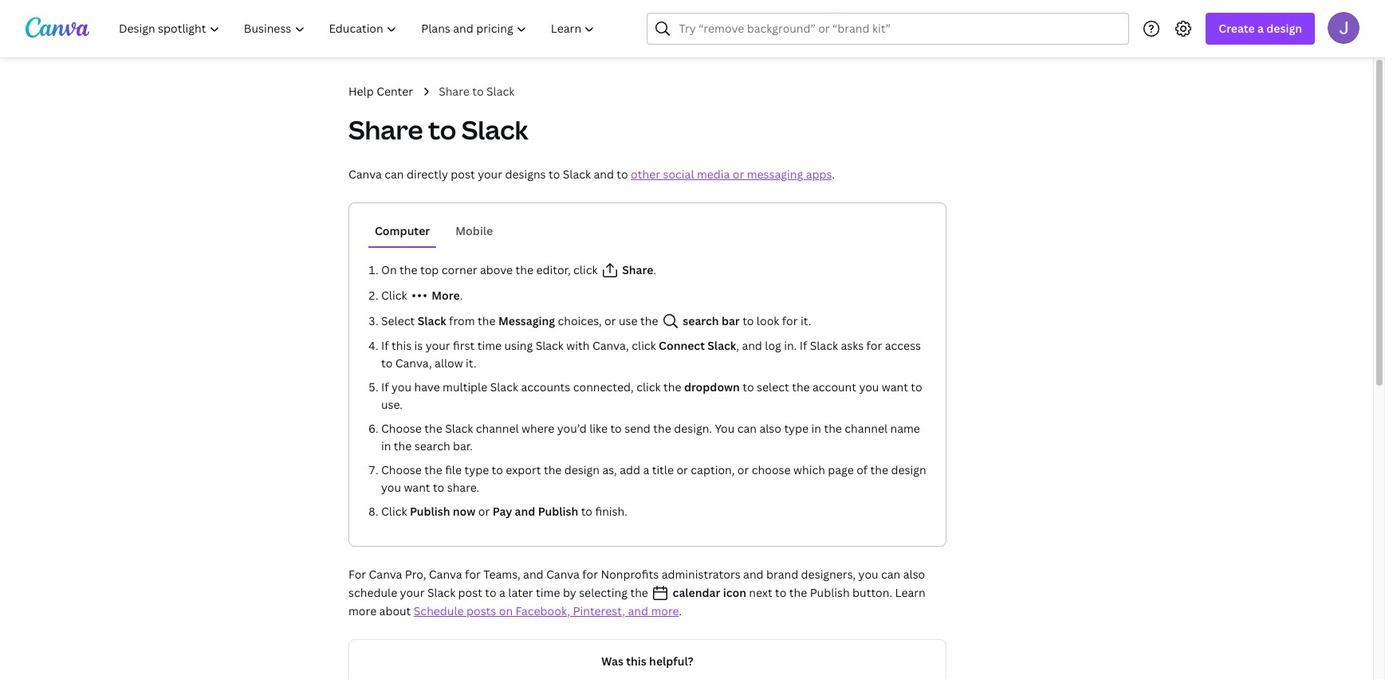 Task type: vqa. For each thing, say whether or not it's contained in the screenshot.
ALSO inside the Choose the Slack channel where you'd like to send the design. You can also type in the channel name in the search bar.
yes



Task type: describe. For each thing, give the bounding box(es) containing it.
the down , and log in. if slack asks for access to canva, allow it.
[[664, 380, 682, 395]]

to inside , and log in. if slack asks for access to canva, allow it.
[[381, 356, 393, 371]]

,
[[736, 338, 739, 353]]

choose the file type to export the design as, add a title or caption, or choose which page of the design you want to share.
[[381, 463, 927, 495]]

want inside to select the account you want to use.
[[882, 380, 908, 395]]

to select the account you want to use.
[[381, 380, 923, 412]]

0 vertical spatial post
[[451, 167, 475, 182]]

0 horizontal spatial design
[[565, 463, 600, 478]]

was this helpful?
[[602, 654, 694, 669]]

can inside for canva pro, canva for teams, and canva for nonprofits administrators and brand designers, you can also schedule your slack post to a later time by selecting the
[[881, 567, 901, 582]]

the right above
[[516, 262, 534, 278]]

for canva pro, canva for teams, and canva for nonprofits administrators and brand designers, you can also schedule your slack post to a later time by selecting the
[[349, 567, 925, 601]]

the down use.
[[394, 439, 412, 454]]

computer
[[375, 223, 430, 238]]

want inside choose the file type to export the design as, add a title or caption, or choose which page of the design you want to share.
[[404, 480, 430, 495]]

calendar icon
[[670, 585, 749, 601]]

1 vertical spatial click
[[632, 338, 656, 353]]

type inside the choose the slack channel where you'd like to send the design. you can also type in the channel name in the search bar.
[[784, 421, 809, 436]]

the inside for canva pro, canva for teams, and canva for nonprofits administrators and brand designers, you can also schedule your slack post to a later time by selecting the
[[630, 585, 648, 601]]

jacob simon image
[[1328, 12, 1360, 43]]

also inside for canva pro, canva for teams, and canva for nonprofits administrators and brand designers, you can also schedule your slack post to a later time by selecting the
[[903, 567, 925, 582]]

0 vertical spatial your
[[478, 167, 502, 182]]

send
[[625, 421, 651, 436]]

choose for search
[[381, 421, 422, 436]]

messaging
[[747, 167, 803, 182]]

if this is your first time using slack with canva, click connect slack
[[381, 338, 736, 353]]

top level navigation element
[[108, 13, 609, 45]]

1 horizontal spatial canva,
[[593, 338, 629, 353]]

it. inside , and log in. if slack asks for access to canva, allow it.
[[466, 356, 477, 371]]

use.
[[381, 397, 403, 412]]

the right use
[[640, 313, 658, 329]]

the right on
[[400, 262, 418, 278]]

center
[[377, 84, 413, 99]]

publish inside next to the publish button. learn more about
[[810, 585, 850, 601]]

slack inside , and log in. if slack asks for access to canva, allow it.
[[810, 338, 838, 353]]

a inside choose the file type to export the design as, add a title or caption, or choose which page of the design you want to share.
[[643, 463, 649, 478]]

with
[[567, 338, 590, 353]]

allow
[[435, 356, 463, 371]]

the inside to select the account you want to use.
[[792, 380, 810, 395]]

now
[[453, 504, 476, 519]]

the down have
[[425, 421, 442, 436]]

1 horizontal spatial design
[[891, 463, 927, 478]]

you inside choose the file type to export the design as, add a title or caption, or choose which page of the design you want to share.
[[381, 480, 401, 495]]

0 vertical spatial in
[[812, 421, 822, 436]]

as,
[[603, 463, 617, 478]]

next
[[749, 585, 773, 601]]

top
[[420, 262, 439, 278]]

designers,
[[801, 567, 856, 582]]

choices,
[[558, 313, 602, 329]]

the down account
[[824, 421, 842, 436]]

was
[[602, 654, 624, 669]]

choose the slack channel where you'd like to send the design. you can also type in the channel name in the search bar.
[[381, 421, 920, 454]]

to inside for canva pro, canva for teams, and canva for nonprofits administrators and brand designers, you can also schedule your slack post to a later time by selecting the
[[485, 585, 497, 601]]

and up 'later'
[[523, 567, 544, 582]]

the right export
[[544, 463, 562, 478]]

more .
[[429, 288, 463, 303]]

select
[[381, 313, 415, 329]]

above
[[480, 262, 513, 278]]

1 vertical spatial in
[[381, 439, 391, 454]]

where
[[522, 421, 555, 436]]

and right pay
[[515, 504, 535, 519]]

0 vertical spatial it.
[[801, 313, 812, 329]]

connected,
[[573, 380, 634, 395]]

icon
[[723, 585, 747, 601]]

calendar
[[673, 585, 720, 601]]

and up next
[[743, 567, 764, 582]]

accounts
[[521, 380, 571, 395]]

or right title
[[677, 463, 688, 478]]

for inside , and log in. if slack asks for access to canva, allow it.
[[867, 338, 882, 353]]

1 vertical spatial share to slack
[[349, 112, 529, 147]]

look
[[757, 313, 780, 329]]

this for is
[[392, 338, 412, 353]]

for
[[349, 567, 366, 582]]

dropdown
[[684, 380, 740, 395]]

connect
[[659, 338, 705, 353]]

1 horizontal spatial share
[[439, 84, 470, 99]]

0 horizontal spatial time
[[478, 338, 502, 353]]

your inside for canva pro, canva for teams, and canva for nonprofits administrators and brand designers, you can also schedule your slack post to a later time by selecting the
[[400, 585, 425, 601]]

canva can directly post your designs to slack and to other social media or messaging apps .
[[349, 167, 835, 182]]

search inside the choose the slack channel where you'd like to send the design. you can also type in the channel name in the search bar.
[[415, 439, 450, 454]]

administrators
[[662, 567, 741, 582]]

if inside , and log in. if slack asks for access to canva, allow it.
[[800, 338, 807, 353]]

asks
[[841, 338, 864, 353]]

helpful?
[[649, 654, 694, 669]]

share.
[[447, 480, 480, 495]]

help
[[349, 84, 374, 99]]

more
[[432, 288, 460, 303]]

designs
[[505, 167, 546, 182]]

if for if this is your first time using slack with canva, click connect slack
[[381, 338, 389, 353]]

like
[[590, 421, 608, 436]]

brand
[[767, 567, 799, 582]]

other social media or messaging apps link
[[631, 167, 832, 182]]

the right from
[[478, 313, 496, 329]]

of
[[857, 463, 868, 478]]

slack inside the choose the slack channel where you'd like to send the design. you can also type in the channel name in the search bar.
[[445, 421, 473, 436]]

pay
[[493, 504, 512, 519]]

share to slack link
[[439, 83, 515, 100]]

is
[[414, 338, 423, 353]]

or left choose at the bottom right of the page
[[738, 463, 749, 478]]

2 horizontal spatial share
[[622, 262, 653, 278]]

1 vertical spatial share
[[349, 112, 423, 147]]

on
[[381, 262, 397, 278]]

posts
[[467, 604, 496, 619]]

social
[[663, 167, 694, 182]]

you'd
[[557, 421, 587, 436]]

canva up by
[[546, 567, 580, 582]]

create
[[1219, 21, 1255, 36]]

0 horizontal spatial publish
[[410, 504, 450, 519]]

first
[[453, 338, 475, 353]]

or left pay
[[478, 504, 490, 519]]

time inside for canva pro, canva for teams, and canva for nonprofits administrators and brand designers, you can also schedule your slack post to a later time by selecting the
[[536, 585, 560, 601]]

can inside the choose the slack channel where you'd like to send the design. you can also type in the channel name in the search bar.
[[738, 421, 757, 436]]

1 horizontal spatial search
[[683, 313, 719, 329]]

you
[[715, 421, 735, 436]]

button.
[[853, 585, 893, 601]]

media
[[697, 167, 730, 182]]

create a design button
[[1206, 13, 1315, 45]]

teams,
[[484, 567, 521, 582]]

click for connected,
[[637, 380, 661, 395]]



Task type: locate. For each thing, give the bounding box(es) containing it.
search bar to look for it.
[[680, 313, 812, 329]]

from
[[449, 313, 475, 329]]

click down , and log in. if slack asks for access to canva, allow it.
[[637, 380, 661, 395]]

1 horizontal spatial time
[[536, 585, 560, 601]]

more
[[349, 604, 377, 619], [651, 604, 679, 619]]

publish down designers,
[[810, 585, 850, 601]]

publish left finish.
[[538, 504, 578, 519]]

1 horizontal spatial publish
[[538, 504, 578, 519]]

also inside the choose the slack channel where you'd like to send the design. you can also type in the channel name in the search bar.
[[760, 421, 782, 436]]

the right 'send'
[[653, 421, 671, 436]]

for up selecting
[[582, 567, 598, 582]]

choose inside choose the file type to export the design as, add a title or caption, or choose which page of the design you want to share.
[[381, 463, 422, 478]]

or
[[733, 167, 744, 182], [605, 313, 616, 329], [677, 463, 688, 478], [738, 463, 749, 478], [478, 504, 490, 519]]

your left designs
[[478, 167, 502, 182]]

schedule
[[349, 585, 397, 601]]

a inside for canva pro, canva for teams, and canva for nonprofits administrators and brand designers, you can also schedule your slack post to a later time by selecting the
[[499, 585, 506, 601]]

post inside for canva pro, canva for teams, and canva for nonprofits administrators and brand designers, you can also schedule your slack post to a later time by selecting the
[[458, 585, 483, 601]]

1 vertical spatial this
[[626, 654, 647, 669]]

2 channel from the left
[[845, 421, 888, 436]]

channel left the "name"
[[845, 421, 888, 436]]

slack inside for canva pro, canva for teams, and canva for nonprofits administrators and brand designers, you can also schedule your slack post to a later time by selecting the
[[427, 585, 456, 601]]

1 vertical spatial search
[[415, 439, 450, 454]]

1 vertical spatial canva,
[[395, 356, 432, 371]]

1 horizontal spatial your
[[426, 338, 450, 353]]

share
[[439, 84, 470, 99], [349, 112, 423, 147], [622, 262, 653, 278]]

on the top corner above the editor, click
[[381, 262, 600, 278]]

and left other at the top left of page
[[594, 167, 614, 182]]

search left 'bar'
[[683, 313, 719, 329]]

finish.
[[595, 504, 628, 519]]

for left "teams,"
[[465, 567, 481, 582]]

access
[[885, 338, 921, 353]]

post
[[451, 167, 475, 182], [458, 585, 483, 601]]

caption,
[[691, 463, 735, 478]]

canva left directly at left top
[[349, 167, 382, 182]]

2 vertical spatial click
[[637, 380, 661, 395]]

0 horizontal spatial more
[[349, 604, 377, 619]]

type up share.
[[465, 463, 489, 478]]

0 vertical spatial this
[[392, 338, 412, 353]]

, and log in. if slack asks for access to canva, allow it.
[[381, 338, 921, 371]]

this for helpful?
[[626, 654, 647, 669]]

type inside choose the file type to export the design as, add a title or caption, or choose which page of the design you want to share.
[[465, 463, 489, 478]]

1 more from the left
[[349, 604, 377, 619]]

computer button
[[368, 216, 437, 246]]

more inside next to the publish button. learn more about
[[349, 604, 377, 619]]

type up "which"
[[784, 421, 809, 436]]

1 horizontal spatial more
[[651, 604, 679, 619]]

0 vertical spatial click
[[381, 288, 410, 303]]

choose for you
[[381, 463, 422, 478]]

click
[[381, 288, 410, 303], [381, 504, 407, 519]]

it. right look at right
[[801, 313, 812, 329]]

nonprofits
[[601, 567, 659, 582]]

create a design
[[1219, 21, 1302, 36]]

learn
[[895, 585, 926, 601]]

canva,
[[593, 338, 629, 353], [395, 356, 432, 371]]

schedule posts on facebook, pinterest, and more .
[[414, 604, 682, 619]]

0 horizontal spatial share
[[349, 112, 423, 147]]

choose down use.
[[381, 421, 422, 436]]

design left the as,
[[565, 463, 600, 478]]

if right in.
[[800, 338, 807, 353]]

you left share.
[[381, 480, 401, 495]]

1 vertical spatial your
[[426, 338, 450, 353]]

channel left "where"
[[476, 421, 519, 436]]

a right create at the right top of page
[[1258, 21, 1264, 36]]

2 click from the top
[[381, 504, 407, 519]]

type
[[784, 421, 809, 436], [465, 463, 489, 478]]

1 click from the top
[[381, 288, 410, 303]]

canva right "pro,"
[[429, 567, 462, 582]]

design
[[1267, 21, 1302, 36], [565, 463, 600, 478], [891, 463, 927, 478]]

share to slack
[[439, 84, 515, 99], [349, 112, 529, 147]]

for right asks
[[867, 338, 882, 353]]

1 vertical spatial click
[[381, 504, 407, 519]]

0 horizontal spatial search
[[415, 439, 450, 454]]

account
[[813, 380, 857, 395]]

1 horizontal spatial want
[[882, 380, 908, 395]]

click
[[573, 262, 598, 278], [632, 338, 656, 353], [637, 380, 661, 395]]

2 vertical spatial a
[[499, 585, 506, 601]]

2 horizontal spatial publish
[[810, 585, 850, 601]]

your right is
[[426, 338, 450, 353]]

use
[[619, 313, 638, 329]]

mobile
[[456, 223, 493, 238]]

1 horizontal spatial channel
[[845, 421, 888, 436]]

page
[[828, 463, 854, 478]]

want down access
[[882, 380, 908, 395]]

1 vertical spatial can
[[738, 421, 757, 436]]

0 vertical spatial canva,
[[593, 338, 629, 353]]

2 more from the left
[[651, 604, 679, 619]]

next to the publish button. learn more about
[[349, 585, 926, 619]]

add
[[620, 463, 640, 478]]

schedule
[[414, 604, 464, 619]]

share down "help center" link
[[349, 112, 423, 147]]

0 vertical spatial click
[[573, 262, 598, 278]]

if for if you have multiple slack accounts connected, click the dropdown
[[381, 380, 389, 395]]

using
[[504, 338, 533, 353]]

you up use.
[[392, 380, 412, 395]]

pinterest,
[[573, 604, 625, 619]]

1 horizontal spatial it.
[[801, 313, 812, 329]]

other
[[631, 167, 660, 182]]

to
[[472, 84, 484, 99], [428, 112, 456, 147], [549, 167, 560, 182], [617, 167, 628, 182], [743, 313, 754, 329], [381, 356, 393, 371], [743, 380, 754, 395], [911, 380, 923, 395], [610, 421, 622, 436], [492, 463, 503, 478], [433, 480, 444, 495], [581, 504, 593, 519], [485, 585, 497, 601], [775, 585, 787, 601]]

share up use
[[622, 262, 653, 278]]

2 horizontal spatial a
[[1258, 21, 1264, 36]]

0 vertical spatial can
[[385, 167, 404, 182]]

select
[[757, 380, 789, 395]]

click publish now or pay and publish to finish.
[[381, 504, 628, 519]]

file
[[445, 463, 462, 478]]

click right editor,
[[573, 262, 598, 278]]

click down use
[[632, 338, 656, 353]]

0 horizontal spatial type
[[465, 463, 489, 478]]

the inside next to the publish button. learn more about
[[789, 585, 807, 601]]

1 horizontal spatial type
[[784, 421, 809, 436]]

click up select
[[381, 288, 410, 303]]

log
[[765, 338, 781, 353]]

more down schedule
[[349, 604, 377, 619]]

choose
[[381, 421, 422, 436], [381, 463, 422, 478]]

a right add at the left
[[643, 463, 649, 478]]

1 vertical spatial type
[[465, 463, 489, 478]]

your
[[478, 167, 502, 182], [426, 338, 450, 353], [400, 585, 425, 601]]

schedule posts on facebook, pinterest, and more link
[[414, 604, 679, 619]]

0 vertical spatial share to slack
[[439, 84, 515, 99]]

mobile button
[[449, 216, 499, 246]]

choose left file
[[381, 463, 422, 478]]

1 horizontal spatial can
[[738, 421, 757, 436]]

in.
[[784, 338, 797, 353]]

1 horizontal spatial also
[[903, 567, 925, 582]]

2 horizontal spatial design
[[1267, 21, 1302, 36]]

corner
[[442, 262, 477, 278]]

the right of
[[871, 463, 889, 478]]

the down brand
[[789, 585, 807, 601]]

1 vertical spatial time
[[536, 585, 560, 601]]

time
[[478, 338, 502, 353], [536, 585, 560, 601]]

messaging
[[498, 313, 555, 329]]

also up learn
[[903, 567, 925, 582]]

design right create at the right top of page
[[1267, 21, 1302, 36]]

0 vertical spatial time
[[478, 338, 502, 353]]

0 vertical spatial also
[[760, 421, 782, 436]]

more for .
[[651, 604, 679, 619]]

Try "remove background" or "brand kit" search field
[[679, 14, 1119, 44]]

0 horizontal spatial also
[[760, 421, 782, 436]]

1 horizontal spatial a
[[643, 463, 649, 478]]

for right look at right
[[782, 313, 798, 329]]

title
[[652, 463, 674, 478]]

more for about
[[349, 604, 377, 619]]

slack
[[487, 84, 515, 99], [462, 112, 529, 147], [563, 167, 591, 182], [418, 313, 446, 329], [536, 338, 564, 353], [708, 338, 736, 353], [810, 338, 838, 353], [490, 380, 518, 395], [445, 421, 473, 436], [427, 585, 456, 601]]

can left directly at left top
[[385, 167, 404, 182]]

select slack from the messaging choices, or use the
[[381, 313, 661, 329]]

also
[[760, 421, 782, 436], [903, 567, 925, 582]]

0 horizontal spatial it.
[[466, 356, 477, 371]]

share .
[[620, 262, 656, 278]]

design down the "name"
[[891, 463, 927, 478]]

canva up schedule
[[369, 567, 402, 582]]

time right 'first'
[[478, 338, 502, 353]]

canva, down is
[[395, 356, 432, 371]]

choose
[[752, 463, 791, 478]]

canva
[[349, 167, 382, 182], [369, 567, 402, 582], [429, 567, 462, 582], [546, 567, 580, 582]]

this
[[392, 338, 412, 353], [626, 654, 647, 669]]

or right media
[[733, 167, 744, 182]]

0 vertical spatial share
[[439, 84, 470, 99]]

0 vertical spatial a
[[1258, 21, 1264, 36]]

0 horizontal spatial can
[[385, 167, 404, 182]]

1 choose from the top
[[381, 421, 422, 436]]

about
[[379, 604, 411, 619]]

1 vertical spatial it.
[[466, 356, 477, 371]]

if you have multiple slack accounts connected, click the dropdown
[[381, 380, 740, 395]]

and
[[594, 167, 614, 182], [742, 338, 762, 353], [515, 504, 535, 519], [523, 567, 544, 582], [743, 567, 764, 582], [628, 604, 648, 619]]

canva, down use
[[593, 338, 629, 353]]

can up button.
[[881, 567, 901, 582]]

your down "pro,"
[[400, 585, 425, 601]]

on
[[499, 604, 513, 619]]

and right ,
[[742, 338, 762, 353]]

1 horizontal spatial this
[[626, 654, 647, 669]]

or left use
[[605, 313, 616, 329]]

post up posts
[[458, 585, 483, 601]]

search left bar.
[[415, 439, 450, 454]]

click for click
[[381, 288, 410, 303]]

1 vertical spatial also
[[903, 567, 925, 582]]

and inside , and log in. if slack asks for access to canva, allow it.
[[742, 338, 762, 353]]

this right was
[[626, 654, 647, 669]]

0 horizontal spatial your
[[400, 585, 425, 601]]

0 horizontal spatial channel
[[476, 421, 519, 436]]

export
[[506, 463, 541, 478]]

time up schedule posts on facebook, pinterest, and more .
[[536, 585, 560, 601]]

0 vertical spatial search
[[683, 313, 719, 329]]

in down use.
[[381, 439, 391, 454]]

you up button.
[[859, 567, 879, 582]]

2 horizontal spatial your
[[478, 167, 502, 182]]

1 vertical spatial a
[[643, 463, 649, 478]]

2 horizontal spatial can
[[881, 567, 901, 582]]

click for editor,
[[573, 262, 598, 278]]

to inside next to the publish button. learn more about
[[775, 585, 787, 601]]

multiple
[[443, 380, 488, 395]]

in up "which"
[[812, 421, 822, 436]]

this left is
[[392, 338, 412, 353]]

facebook,
[[516, 604, 570, 619]]

click up "pro,"
[[381, 504, 407, 519]]

share right center
[[439, 84, 470, 99]]

if up use.
[[381, 380, 389, 395]]

help center link
[[349, 83, 413, 100]]

can right you
[[738, 421, 757, 436]]

a left 'later'
[[499, 585, 506, 601]]

canva, inside , and log in. if slack asks for access to canva, allow it.
[[395, 356, 432, 371]]

0 horizontal spatial a
[[499, 585, 506, 601]]

you inside for canva pro, canva for teams, and canva for nonprofits administrators and brand designers, you can also schedule your slack post to a later time by selecting the
[[859, 567, 879, 582]]

choose inside the choose the slack channel where you'd like to send the design. you can also type in the channel name in the search bar.
[[381, 421, 422, 436]]

selecting
[[579, 585, 628, 601]]

0 horizontal spatial in
[[381, 439, 391, 454]]

to inside the choose the slack channel where you'd like to send the design. you can also type in the channel name in the search bar.
[[610, 421, 622, 436]]

you inside to select the account you want to use.
[[859, 380, 879, 395]]

0 vertical spatial type
[[784, 421, 809, 436]]

help center
[[349, 84, 413, 99]]

a inside dropdown button
[[1258, 21, 1264, 36]]

it. down 'first'
[[466, 356, 477, 371]]

design inside dropdown button
[[1267, 21, 1302, 36]]

0 horizontal spatial this
[[392, 338, 412, 353]]

1 horizontal spatial in
[[812, 421, 822, 436]]

2 choose from the top
[[381, 463, 422, 478]]

later
[[508, 585, 533, 601]]

1 vertical spatial choose
[[381, 463, 422, 478]]

post right directly at left top
[[451, 167, 475, 182]]

which
[[794, 463, 825, 478]]

design.
[[674, 421, 712, 436]]

name
[[890, 421, 920, 436]]

more down calendar
[[651, 604, 679, 619]]

also up choose at the bottom right of the page
[[760, 421, 782, 436]]

2 vertical spatial your
[[400, 585, 425, 601]]

publish left now
[[410, 504, 450, 519]]

click for click publish now or pay and publish to finish.
[[381, 504, 407, 519]]

1 vertical spatial post
[[458, 585, 483, 601]]

want left share.
[[404, 480, 430, 495]]

0 vertical spatial want
[[882, 380, 908, 395]]

you right account
[[859, 380, 879, 395]]

0 horizontal spatial want
[[404, 480, 430, 495]]

the left file
[[425, 463, 442, 478]]

apps
[[806, 167, 832, 182]]

0 vertical spatial choose
[[381, 421, 422, 436]]

the right the select
[[792, 380, 810, 395]]

2 vertical spatial share
[[622, 262, 653, 278]]

the
[[400, 262, 418, 278], [516, 262, 534, 278], [478, 313, 496, 329], [640, 313, 658, 329], [664, 380, 682, 395], [792, 380, 810, 395], [425, 421, 442, 436], [653, 421, 671, 436], [824, 421, 842, 436], [394, 439, 412, 454], [425, 463, 442, 478], [544, 463, 562, 478], [871, 463, 889, 478], [630, 585, 648, 601], [789, 585, 807, 601]]

and down for canva pro, canva for teams, and canva for nonprofits administrators and brand designers, you can also schedule your slack post to a later time by selecting the on the bottom
[[628, 604, 648, 619]]

1 channel from the left
[[476, 421, 519, 436]]

2 vertical spatial can
[[881, 567, 901, 582]]

1 vertical spatial want
[[404, 480, 430, 495]]

bar.
[[453, 439, 473, 454]]

0 horizontal spatial canva,
[[395, 356, 432, 371]]

if down select
[[381, 338, 389, 353]]

the down nonprofits
[[630, 585, 648, 601]]



